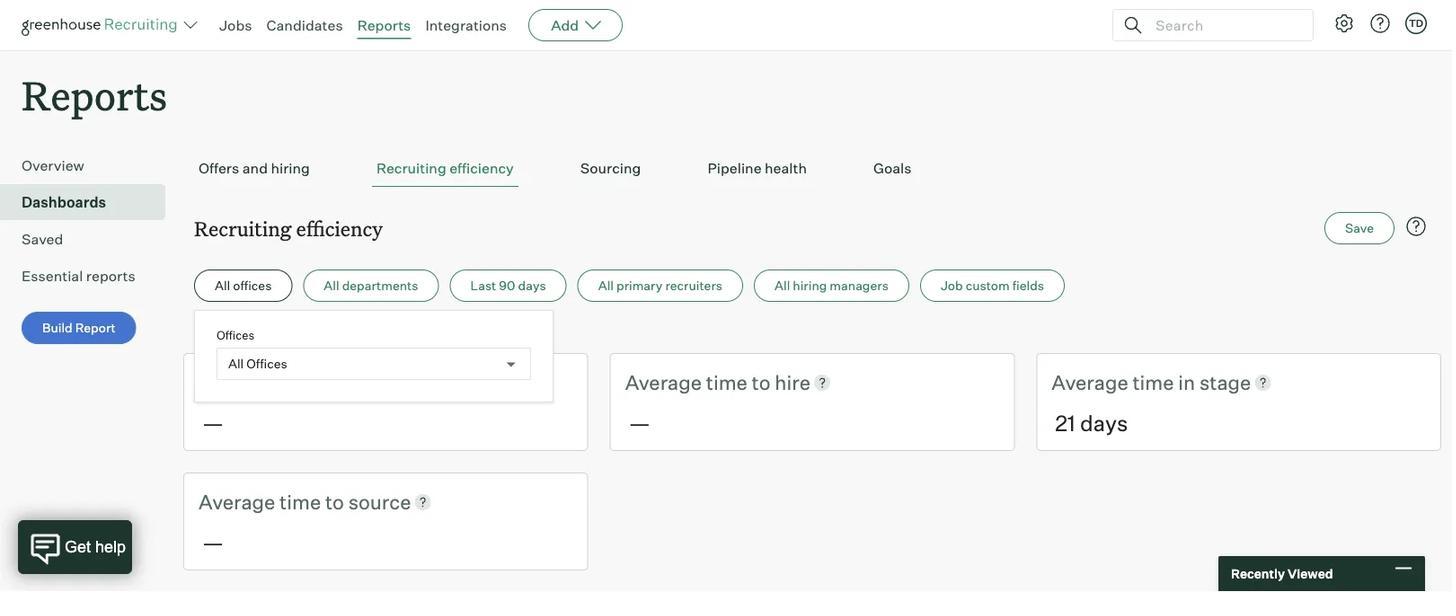Task type: vqa. For each thing, say whether or not it's contained in the screenshot.
Jobs
yes



Task type: locate. For each thing, give the bounding box(es) containing it.
to left fill
[[325, 370, 344, 395]]

time left hire
[[706, 370, 748, 395]]

time for fill
[[280, 370, 321, 395]]

reports link
[[357, 16, 411, 34]]

departments
[[342, 278, 418, 294]]

average
[[199, 370, 275, 395], [625, 370, 702, 395], [1052, 370, 1129, 395], [199, 489, 275, 514]]

saved
[[22, 230, 63, 248]]

all for all hiring managers
[[775, 278, 790, 294]]

0 vertical spatial recruiting efficiency
[[377, 159, 514, 177]]

add button
[[529, 9, 623, 41]]

time left in
[[1133, 370, 1174, 395]]

0 vertical spatial efficiency
[[450, 159, 514, 177]]

dashboards link
[[22, 192, 158, 213]]

essential reports
[[22, 267, 135, 285]]

all down -
[[228, 356, 244, 372]]

greenhouse recruiting image
[[22, 14, 183, 36]]

days right the 90
[[518, 278, 546, 294]]

jul
[[194, 325, 213, 341]]

0 horizontal spatial recruiting
[[194, 215, 292, 242]]

offices
[[217, 328, 255, 342], [247, 356, 287, 372]]

hiring left managers in the top right of the page
[[793, 278, 827, 294]]

0 vertical spatial hiring
[[271, 159, 310, 177]]

all left offices
[[215, 278, 230, 294]]

reports right candidates
[[357, 16, 411, 34]]

reports down greenhouse recruiting image
[[22, 68, 167, 121]]

to for hire
[[752, 370, 771, 395]]

stage
[[1200, 370, 1252, 395]]

average time to for hire
[[625, 370, 775, 395]]

pipeline
[[708, 159, 762, 177]]

-
[[232, 325, 237, 341]]

—
[[202, 409, 224, 436], [629, 409, 651, 436], [202, 529, 224, 556]]

time left source
[[280, 489, 321, 514]]

managers
[[830, 278, 889, 294]]

viewed
[[1288, 566, 1334, 582]]

21 days
[[1056, 409, 1129, 436]]

integrations
[[426, 16, 507, 34]]

0 vertical spatial offices
[[217, 328, 255, 342]]

hiring right and
[[271, 159, 310, 177]]

all left departments
[[324, 278, 339, 294]]

average time to
[[199, 370, 348, 395], [625, 370, 775, 395], [199, 489, 348, 514]]

health
[[765, 159, 807, 177]]

time
[[280, 370, 321, 395], [706, 370, 748, 395], [1133, 370, 1174, 395], [280, 489, 321, 514]]

0 horizontal spatial days
[[518, 278, 546, 294]]

0 vertical spatial reports
[[357, 16, 411, 34]]

job custom fields button
[[920, 270, 1065, 302]]

report
[[75, 320, 116, 336]]

0 horizontal spatial hiring
[[271, 159, 310, 177]]

all primary recruiters button
[[578, 270, 743, 302]]

last 90 days
[[471, 278, 546, 294]]

recruiting efficiency
[[377, 159, 514, 177], [194, 215, 383, 242]]

0 vertical spatial recruiting
[[377, 159, 447, 177]]

offers and hiring
[[199, 159, 310, 177]]

job custom fields
[[941, 278, 1045, 294]]

all left managers in the top right of the page
[[775, 278, 790, 294]]

1 vertical spatial offices
[[247, 356, 287, 372]]

all hiring managers button
[[754, 270, 910, 302]]

all left primary at the top of page
[[598, 278, 614, 294]]

all for all offices
[[215, 278, 230, 294]]

and
[[242, 159, 268, 177]]

integrations link
[[426, 16, 507, 34]]

— for fill
[[202, 409, 224, 436]]

candidates
[[267, 16, 343, 34]]

recruiting inside button
[[377, 159, 447, 177]]

1 horizontal spatial reports
[[357, 16, 411, 34]]

all for all departments
[[324, 278, 339, 294]]

all
[[215, 278, 230, 294], [324, 278, 339, 294], [598, 278, 614, 294], [775, 278, 790, 294], [228, 356, 244, 372]]

0 vertical spatial days
[[518, 278, 546, 294]]

to
[[325, 370, 344, 395], [752, 370, 771, 395], [325, 489, 344, 514]]

1 horizontal spatial days
[[1081, 409, 1129, 436]]

2023
[[284, 325, 315, 341]]

faq image
[[1406, 216, 1428, 238]]

sourcing
[[581, 159, 641, 177]]

average time in
[[1052, 370, 1200, 395]]

0 horizontal spatial reports
[[22, 68, 167, 121]]

reports
[[357, 16, 411, 34], [22, 68, 167, 121]]

0 horizontal spatial efficiency
[[296, 215, 383, 242]]

to left hire
[[752, 370, 771, 395]]

recruiting
[[377, 159, 447, 177], [194, 215, 292, 242]]

time for source
[[280, 489, 321, 514]]

oct
[[240, 325, 262, 341]]

1 vertical spatial recruiting
[[194, 215, 292, 242]]

td button
[[1402, 9, 1431, 38]]

to left source
[[325, 489, 344, 514]]

all departments button
[[303, 270, 439, 302]]

offers and hiring button
[[194, 150, 315, 187]]

average for hire
[[625, 370, 702, 395]]

offices right the jul
[[217, 328, 255, 342]]

time for stage
[[1133, 370, 1174, 395]]

efficiency
[[450, 159, 514, 177], [296, 215, 383, 242]]

dashboards
[[22, 193, 106, 211]]

all for all primary recruiters
[[598, 278, 614, 294]]

all for all offices
[[228, 356, 244, 372]]

days
[[518, 278, 546, 294], [1081, 409, 1129, 436]]

1 horizontal spatial recruiting
[[377, 159, 447, 177]]

21
[[1056, 409, 1076, 436]]

days right 21 at the right bottom
[[1081, 409, 1129, 436]]

hiring
[[271, 159, 310, 177], [793, 278, 827, 294]]

fields
[[1013, 278, 1045, 294]]

90
[[499, 278, 516, 294]]

build report button
[[22, 312, 136, 344]]

time down 2023
[[280, 370, 321, 395]]

all offices button
[[194, 270, 292, 302]]

sourcing button
[[576, 150, 646, 187]]

to for fill
[[325, 370, 344, 395]]

average time to for source
[[199, 489, 348, 514]]

source
[[348, 489, 411, 514]]

essential reports link
[[22, 265, 158, 287]]

1 horizontal spatial hiring
[[793, 278, 827, 294]]

offices down 16,
[[247, 356, 287, 372]]

1 vertical spatial days
[[1081, 409, 1129, 436]]

tab list
[[194, 150, 1431, 187]]

1 horizontal spatial efficiency
[[450, 159, 514, 177]]

days inside button
[[518, 278, 546, 294]]



Task type: describe. For each thing, give the bounding box(es) containing it.
16,
[[264, 325, 281, 341]]

all primary recruiters
[[598, 278, 723, 294]]

candidates link
[[267, 16, 343, 34]]

save
[[1346, 220, 1375, 236]]

1 vertical spatial reports
[[22, 68, 167, 121]]

recruiting efficiency button
[[372, 150, 519, 187]]

recently
[[1232, 566, 1286, 582]]

— for hire
[[629, 409, 651, 436]]

saved link
[[22, 229, 158, 250]]

td
[[1409, 17, 1424, 29]]

to for source
[[325, 489, 344, 514]]

custom
[[966, 278, 1010, 294]]

Search text field
[[1152, 12, 1297, 38]]

reports
[[86, 267, 135, 285]]

all departments
[[324, 278, 418, 294]]

offices
[[233, 278, 272, 294]]

all offices
[[228, 356, 287, 372]]

save button
[[1325, 212, 1395, 245]]

18
[[216, 325, 229, 341]]

primary
[[617, 278, 663, 294]]

all offices
[[215, 278, 272, 294]]

overview
[[22, 157, 84, 175]]

fill
[[348, 370, 370, 395]]

offers
[[199, 159, 239, 177]]

last
[[471, 278, 496, 294]]

build report
[[42, 320, 116, 336]]

configure image
[[1334, 13, 1356, 34]]

add
[[551, 16, 579, 34]]

average for fill
[[199, 370, 275, 395]]

efficiency inside button
[[450, 159, 514, 177]]

hire
[[775, 370, 811, 395]]

essential
[[22, 267, 83, 285]]

pipeline health button
[[703, 150, 812, 187]]

1 vertical spatial recruiting efficiency
[[194, 215, 383, 242]]

last 90 days button
[[450, 270, 567, 302]]

in
[[1179, 370, 1196, 395]]

jul 18 - oct 16, 2023
[[194, 325, 315, 341]]

recruiting efficiency inside button
[[377, 159, 514, 177]]

1 vertical spatial efficiency
[[296, 215, 383, 242]]

job
[[941, 278, 963, 294]]

tab list containing offers and hiring
[[194, 150, 1431, 187]]

average for stage
[[1052, 370, 1129, 395]]

jobs link
[[219, 16, 252, 34]]

average time to for fill
[[199, 370, 348, 395]]

pipeline health
[[708, 159, 807, 177]]

goals
[[874, 159, 912, 177]]

recently viewed
[[1232, 566, 1334, 582]]

time for hire
[[706, 370, 748, 395]]

recruiters
[[666, 278, 723, 294]]

jobs
[[219, 16, 252, 34]]

average for source
[[199, 489, 275, 514]]

goals button
[[869, 150, 916, 187]]

— for source
[[202, 529, 224, 556]]

overview link
[[22, 155, 158, 176]]

1 vertical spatial hiring
[[793, 278, 827, 294]]

all hiring managers
[[775, 278, 889, 294]]

build
[[42, 320, 72, 336]]

td button
[[1406, 13, 1428, 34]]



